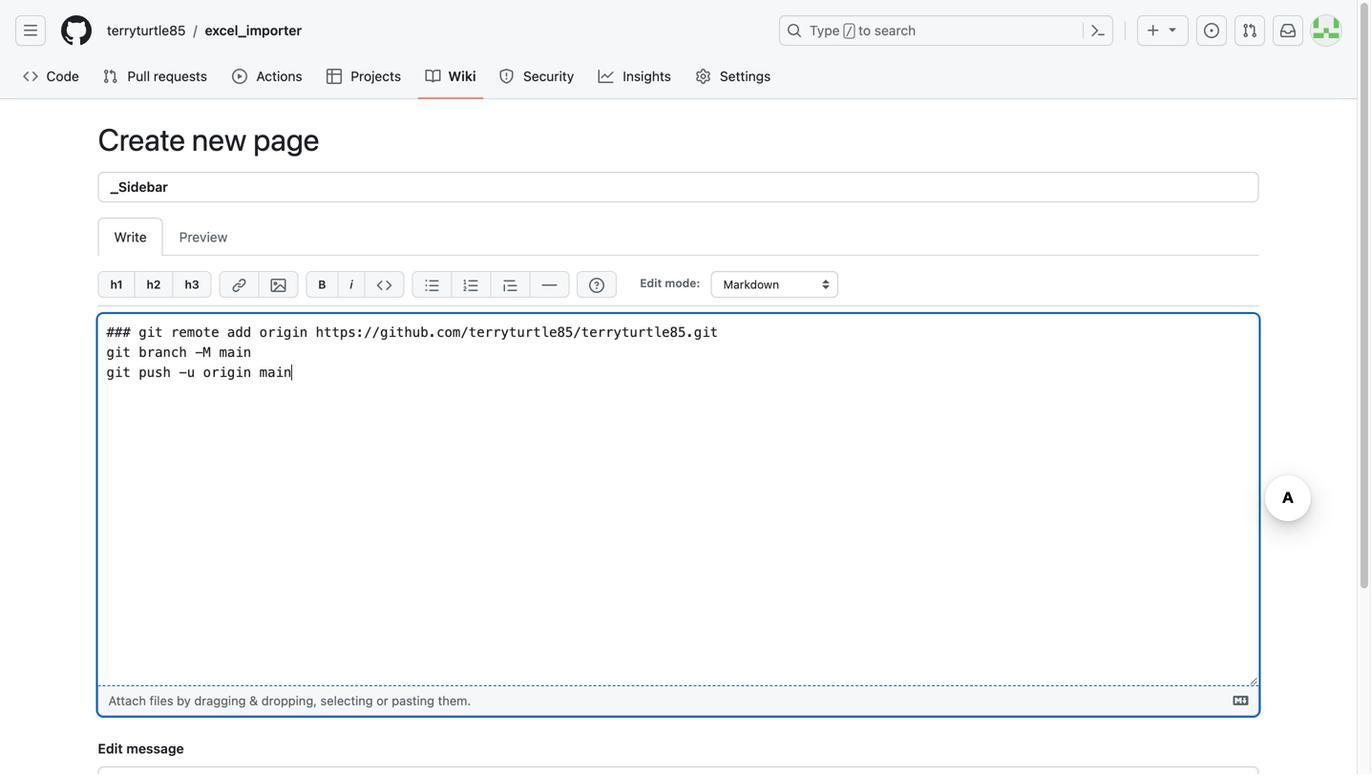 Task type: locate. For each thing, give the bounding box(es) containing it.
notifications image
[[1280, 23, 1296, 38]]

files
[[149, 694, 173, 708]]

edit mode:
[[640, 277, 700, 290]]

i
[[350, 278, 353, 291]]

table image
[[326, 69, 342, 84]]

code link
[[15, 62, 87, 91]]

attach
[[108, 694, 146, 708]]

issue opened image
[[1204, 23, 1219, 38]]

new
[[192, 121, 247, 158]]

1 vertical spatial edit
[[98, 741, 123, 757]]

pull
[[127, 68, 150, 84]]

edit for edit message
[[98, 741, 123, 757]]

book image
[[425, 69, 441, 84]]

b
[[318, 278, 326, 291]]

list containing terryturtle85 / excel_importer
[[99, 15, 768, 46]]

search
[[874, 22, 916, 38]]

page
[[253, 121, 319, 158]]

i button
[[337, 271, 364, 298]]

homepage image
[[61, 15, 92, 46]]

settings link
[[688, 62, 780, 91]]

None file field
[[99, 686, 1258, 715]]

code image
[[23, 69, 38, 84]]

add image image
[[271, 278, 286, 293]]

write
[[114, 229, 147, 245]]

markdown image
[[1233, 693, 1248, 708]]

type
[[810, 22, 840, 38]]

wiki link
[[418, 62, 484, 91]]

/ left to
[[846, 25, 853, 38]]

/ for type
[[846, 25, 853, 38]]

edit
[[640, 277, 662, 290], [98, 741, 123, 757]]

edit left message
[[98, 741, 123, 757]]

terryturtle85
[[107, 22, 186, 38]]

triangle down image
[[1165, 21, 1180, 37]]

h3
[[185, 278, 199, 291]]

0 vertical spatial edit
[[640, 277, 662, 290]]

insert horizontal rule image
[[542, 278, 557, 293]]

create new page
[[98, 121, 319, 158]]

insert blockquote image
[[503, 278, 518, 293]]

0 horizontal spatial /
[[193, 22, 197, 38]]

/ inside type / to search
[[846, 25, 853, 38]]

code
[[46, 68, 79, 84]]

1 horizontal spatial edit
[[640, 277, 662, 290]]

terryturtle85 / excel_importer
[[107, 22, 302, 38]]

message
[[126, 741, 184, 757]]

b button
[[306, 271, 337, 298]]

edit left mode:
[[640, 277, 662, 290]]

h2
[[147, 278, 161, 291]]

/ inside terryturtle85 / excel_importer
[[193, 22, 197, 38]]

1 horizontal spatial /
[[846, 25, 853, 38]]

write button
[[98, 218, 163, 256]]

selecting
[[320, 694, 373, 708]]

projects
[[351, 68, 401, 84]]

list
[[99, 15, 768, 46]]

h1
[[110, 278, 123, 291]]

0 horizontal spatial edit
[[98, 741, 123, 757]]

excel_importer link
[[197, 15, 309, 46]]

preview
[[179, 229, 228, 245]]

add link image
[[232, 278, 247, 293]]

help image
[[589, 278, 605, 293]]

or
[[376, 694, 388, 708]]

preview button
[[163, 218, 244, 256]]

command palette image
[[1090, 23, 1106, 38]]

/
[[193, 22, 197, 38], [846, 25, 853, 38]]

/ up requests
[[193, 22, 197, 38]]

h2 button
[[134, 271, 172, 298]]

them.
[[438, 694, 471, 708]]

play image
[[232, 69, 247, 84]]



Task type: vqa. For each thing, say whether or not it's contained in the screenshot.
Edit message
yes



Task type: describe. For each thing, give the bounding box(es) containing it.
attach files by dragging & dropping, selecting or pasting them.
[[108, 694, 471, 708]]

edit message
[[98, 741, 184, 757]]

terryturtle85 link
[[99, 15, 193, 46]]

edit for edit mode:
[[640, 277, 662, 290]]

add ordered list image
[[463, 278, 479, 293]]

actions link
[[224, 62, 311, 91]]

dragging
[[194, 694, 246, 708]]

insights link
[[591, 62, 680, 91]]

insights
[[623, 68, 671, 84]]

git pull request image
[[1242, 23, 1257, 38]]

pull requests link
[[95, 62, 217, 91]]

settings
[[720, 68, 771, 84]]

security
[[523, 68, 574, 84]]

mode:
[[665, 277, 700, 290]]

excel_importer
[[205, 22, 302, 38]]

insert code image
[[377, 278, 392, 293]]

security link
[[491, 62, 583, 91]]

actions
[[256, 68, 302, 84]]

add unordered list image
[[424, 278, 440, 293]]

&
[[249, 694, 258, 708]]

git pull request image
[[103, 69, 118, 84]]

pasting
[[392, 694, 434, 708]]

plus image
[[1146, 23, 1161, 38]]

to
[[858, 22, 871, 38]]

h1 button
[[98, 271, 134, 298]]

requests
[[154, 68, 207, 84]]

/ for terryturtle85
[[193, 22, 197, 38]]

by
[[177, 694, 191, 708]]

Page content text field
[[98, 314, 1259, 686]]

gear image
[[696, 69, 711, 84]]

projects link
[[319, 62, 410, 91]]

type / to search
[[810, 22, 916, 38]]

shield image
[[499, 69, 514, 84]]

wiki
[[448, 68, 476, 84]]

h3 button
[[172, 271, 212, 298]]

Title text field
[[98, 172, 1259, 202]]

dropping,
[[261, 694, 317, 708]]

create
[[98, 121, 185, 158]]

pull requests
[[127, 68, 207, 84]]

Edit message text field
[[98, 767, 1259, 774]]

graph image
[[598, 69, 614, 84]]



